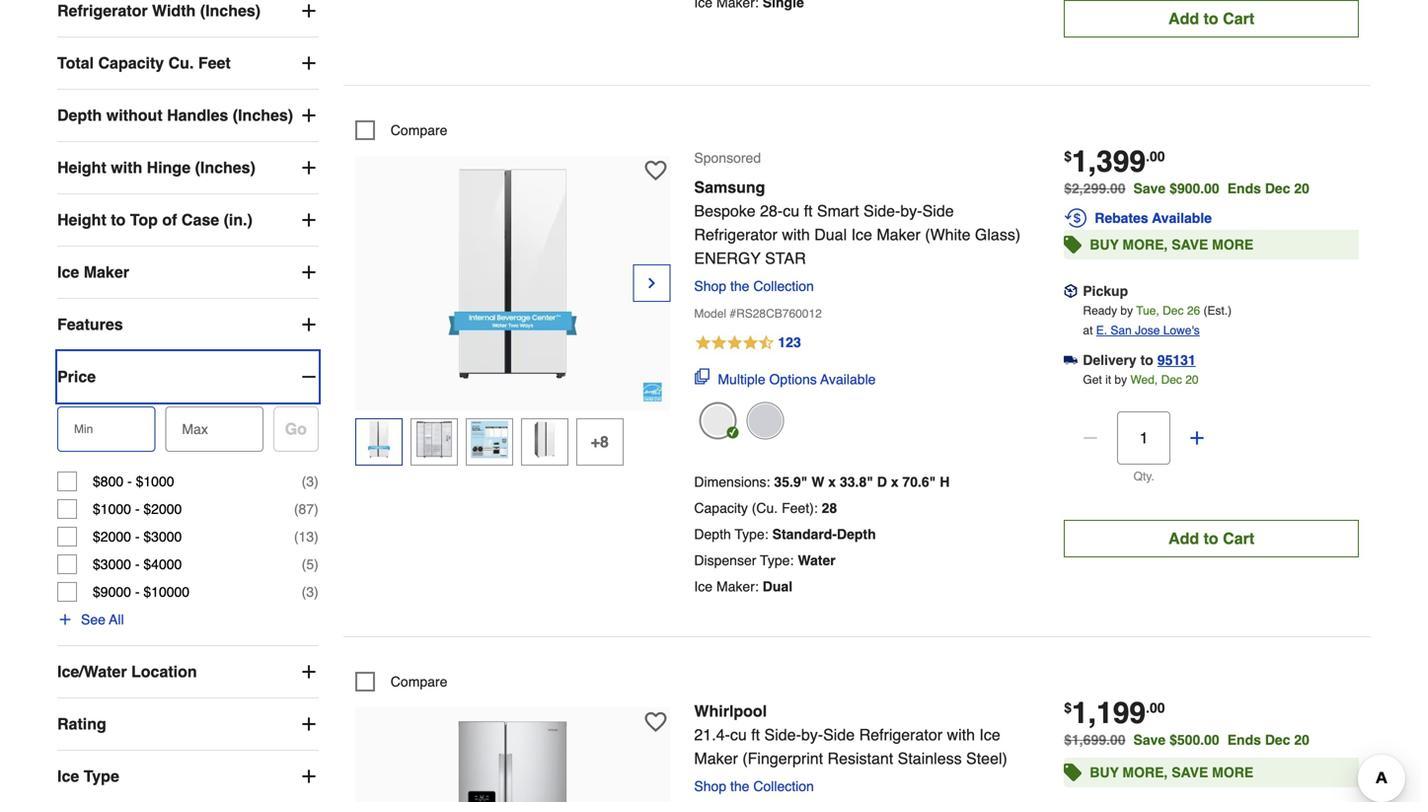 Task type: locate. For each thing, give the bounding box(es) containing it.
.00 inside $ 1,399 .00
[[1146, 148, 1166, 164]]

buy more, save more down $1,699.00 save $500.00 ends dec 20
[[1090, 765, 1254, 781]]

3 ) from the top
[[314, 529, 319, 545]]

- for $3000
[[135, 557, 140, 573]]

shop the collection link down (fingerprint
[[695, 779, 822, 795]]

1 shop from the top
[[695, 278, 727, 294]]

2 more from the top
[[1213, 765, 1254, 781]]

tag filled image
[[1065, 759, 1082, 787]]

more,
[[1123, 237, 1168, 253], [1123, 765, 1168, 781]]

available down 123 button
[[821, 372, 876, 388]]

1 height from the top
[[57, 159, 106, 177]]

$ for 1,399
[[1065, 148, 1072, 164]]

1 .00 from the top
[[1146, 148, 1166, 164]]

0 vertical spatial add to cart
[[1169, 9, 1255, 28]]

by- inside whirlpool 21.4-cu ft side-by-side refrigerator with ice maker (fingerprint resistant stainless steel)
[[802, 726, 824, 744]]

ends dec 20 element right $500.00
[[1228, 733, 1318, 748]]

maker inside samsung bespoke 28-cu ft smart side-by-side refrigerator with dual ice maker (white glass) energy star
[[877, 225, 921, 244]]

height
[[57, 159, 106, 177], [57, 211, 106, 229]]

0 vertical spatial by-
[[901, 202, 923, 220]]

1 vertical spatial heart outline image
[[645, 712, 667, 734]]

$ inside $ 1,199 .00
[[1065, 701, 1072, 716]]

) up ( 5 )
[[314, 529, 319, 545]]

samsungbespoke 28-cu ft smart side-by-side refrigerator with dual ice maker (white glass) energy star element
[[355, 156, 671, 411]]

1 3 from the top
[[306, 474, 314, 490]]

2 vertical spatial (inches)
[[195, 159, 256, 177]]

1 vertical spatial collection
[[754, 779, 814, 795]]

1 vertical spatial side
[[824, 726, 855, 744]]

0 vertical spatial the
[[731, 278, 750, 294]]

) up 87
[[314, 474, 319, 490]]

cu
[[783, 202, 800, 220], [731, 726, 747, 744]]

bespoke
[[695, 202, 756, 220]]

1 vertical spatial side-
[[765, 726, 802, 744]]

plus image inside features button
[[299, 315, 319, 335]]

2 the from the top
[[731, 779, 750, 795]]

total capacity cu. feet
[[57, 54, 231, 72]]

1 horizontal spatial by-
[[901, 202, 923, 220]]

1 add to cart from the top
[[1169, 9, 1255, 28]]

( for $2000 - $3000
[[294, 529, 299, 545]]

0 vertical spatial shop the collection
[[695, 278, 814, 294]]

ends up rebates available "button"
[[1228, 181, 1262, 196]]

ends right $500.00
[[1228, 733, 1262, 748]]

2 shop from the top
[[695, 779, 727, 795]]

1 vertical spatial refrigerator
[[695, 225, 778, 244]]

0 horizontal spatial refrigerator
[[57, 2, 148, 20]]

1 vertical spatial add to cart
[[1169, 530, 1255, 548]]

1 horizontal spatial side-
[[864, 202, 901, 220]]

$2000
[[144, 502, 182, 517], [93, 529, 131, 545]]

type: for depth type:
[[735, 527, 769, 543]]

plus image inside refrigerator width (inches) button
[[299, 1, 319, 21]]

minus image up go
[[299, 367, 319, 387]]

(inches) up feet at left top
[[200, 2, 261, 20]]

.00 up $1,699.00 save $500.00 ends dec 20
[[1146, 701, 1166, 716]]

$2000 up $2000 - $3000
[[144, 502, 182, 517]]

1 more, from the top
[[1123, 237, 1168, 253]]

x
[[829, 474, 836, 490], [891, 474, 899, 490]]

( 3 ) down 5
[[302, 585, 319, 600]]

shop up model
[[695, 278, 727, 294]]

shop down 21.4-
[[695, 779, 727, 795]]

dec inside ready by tue, dec 26 (est.) at e. san jose lowe's
[[1163, 304, 1184, 318]]

depth for depth type: standard-depth
[[695, 527, 731, 543]]

1 vertical spatial ends
[[1228, 733, 1262, 748]]

1 ( 3 ) from the top
[[302, 474, 319, 490]]

( for $9000 - $10000
[[302, 585, 306, 600]]

2 compare from the top
[[391, 674, 448, 690]]

Stepper number input field with increment and decrement buttons number field
[[1118, 412, 1171, 465]]

0 vertical spatial ends
[[1228, 181, 1262, 196]]

3 down 5
[[306, 585, 314, 600]]

height for height to top of case (in.)
[[57, 211, 106, 229]]

ice down smart
[[852, 225, 873, 244]]

type
[[84, 768, 119, 786]]

jose
[[1136, 324, 1161, 338]]

1 horizontal spatial available
[[1153, 210, 1213, 226]]

0 vertical spatial type:
[[735, 527, 769, 543]]

more for tag filled image
[[1213, 237, 1254, 253]]

depth down 28
[[837, 527, 876, 543]]

depth for depth without handles (inches)
[[57, 106, 102, 124]]

1 the from the top
[[731, 278, 750, 294]]

gallery item 0 image
[[404, 166, 622, 383], [404, 718, 622, 803]]

70.6"
[[903, 474, 936, 490]]

refrigerator up the "total"
[[57, 2, 148, 20]]

dec up rebates available "button"
[[1266, 181, 1291, 196]]

1 vertical spatial compare
[[391, 674, 448, 690]]

refrigerator up energy
[[695, 225, 778, 244]]

at
[[1084, 324, 1093, 338]]

0 horizontal spatial x
[[829, 474, 836, 490]]

( 87 )
[[294, 502, 319, 517]]

heart outline image left 21.4-
[[645, 712, 667, 734]]

location
[[131, 663, 197, 681]]

.00 inside $ 1,199 .00
[[1146, 701, 1166, 716]]

(inches) inside button
[[195, 159, 256, 177]]

0 vertical spatial cart
[[1223, 9, 1255, 28]]

0 horizontal spatial side
[[824, 726, 855, 744]]

$3000
[[144, 529, 182, 545], [93, 557, 131, 573]]

star
[[765, 249, 806, 267]]

available down $2,299.00 save $900.00 ends dec 20 on the right top of page
[[1153, 210, 1213, 226]]

2 thumbnail image from the left
[[415, 421, 453, 459]]

(inches) for height with hinge (inches)
[[195, 159, 256, 177]]

) down 5
[[314, 585, 319, 600]]

1 gallery item 0 image from the top
[[404, 166, 622, 383]]

5013699701 element
[[355, 672, 448, 692]]

1 more from the top
[[1213, 237, 1254, 253]]

capacity down dimensions:
[[695, 501, 748, 516]]

pickup image
[[1065, 284, 1078, 298]]

maker down 21.4-
[[695, 750, 738, 768]]

plus image for height to top of case (in.)
[[299, 210, 319, 230]]

see
[[81, 612, 106, 628]]

#
[[730, 307, 737, 321]]

) up ( 13 )
[[314, 502, 319, 517]]

height for height with hinge (inches)
[[57, 159, 106, 177]]

( up 87
[[302, 474, 306, 490]]

- right the $800
[[127, 474, 132, 490]]

0 vertical spatial more,
[[1123, 237, 1168, 253]]

- for $1000
[[135, 502, 140, 517]]

4.5 stars image
[[695, 332, 802, 355]]

$500.00
[[1170, 733, 1220, 748]]

1 horizontal spatial $3000
[[144, 529, 182, 545]]

20 for 1,399
[[1295, 181, 1310, 196]]

buy for tag filled image
[[1090, 237, 1119, 253]]

20 for 1,199
[[1295, 733, 1310, 748]]

0 vertical spatial cu
[[783, 202, 800, 220]]

( 3 ) for $1000
[[302, 474, 319, 490]]

0 horizontal spatial capacity
[[98, 54, 164, 72]]

plus image inside 'see all' button
[[57, 612, 73, 628]]

5014193891 element
[[355, 120, 448, 140]]

1 vertical spatial capacity
[[695, 501, 748, 516]]

capacity left cu.
[[98, 54, 164, 72]]

shop the collection up model # rs28cb760012
[[695, 278, 814, 294]]

ft down whirlpool
[[752, 726, 760, 744]]

0 vertical spatial ends dec 20 element
[[1228, 181, 1318, 196]]

1 vertical spatial more,
[[1123, 765, 1168, 781]]

ice for ice maker: dual
[[695, 579, 713, 595]]

2 ( 3 ) from the top
[[302, 585, 319, 600]]

1 vertical spatial 3
[[306, 585, 314, 600]]

delivery
[[1083, 352, 1137, 368]]

0 horizontal spatial available
[[821, 372, 876, 388]]

-
[[127, 474, 132, 490], [135, 502, 140, 517], [135, 529, 140, 545], [135, 557, 140, 573], [135, 585, 140, 600]]

1 horizontal spatial cu
[[783, 202, 800, 220]]

1 vertical spatial add
[[1169, 530, 1200, 548]]

shop the collection
[[695, 278, 814, 294], [695, 779, 814, 795]]

plus image
[[299, 53, 319, 73], [299, 106, 319, 125], [299, 158, 319, 178], [299, 210, 319, 230], [299, 315, 319, 335], [57, 612, 73, 628], [299, 663, 319, 682], [299, 767, 319, 787]]

heart outline image for 5014193891 element
[[645, 160, 667, 182]]

plus image inside height with hinge (inches) button
[[299, 158, 319, 178]]

1 vertical spatial ( 3 )
[[302, 585, 319, 600]]

buy more, save more
[[1090, 237, 1254, 253], [1090, 765, 1254, 781]]

1 heart outline image from the top
[[645, 160, 667, 182]]

$4000
[[144, 557, 182, 573]]

1 vertical spatial minus image
[[1081, 428, 1101, 448]]

1 horizontal spatial side
[[923, 202, 954, 220]]

cu down whirlpool
[[731, 726, 747, 744]]

0 vertical spatial $
[[1065, 148, 1072, 164]]

more
[[1213, 237, 1254, 253], [1213, 765, 1254, 781]]

ends dec 20 element up rebates available "button"
[[1228, 181, 1318, 196]]

by right it
[[1115, 373, 1128, 387]]

$ up '$2,299.00'
[[1065, 148, 1072, 164]]

e. san jose lowe's button
[[1097, 321, 1200, 341]]

1 horizontal spatial refrigerator
[[695, 225, 778, 244]]

actual price $1,199.00 element
[[1065, 697, 1166, 731]]

$ up the $1,699.00
[[1065, 701, 1072, 716]]

save down actual price $1,199.00 element
[[1134, 733, 1166, 748]]

0 vertical spatial 3
[[306, 474, 314, 490]]

the up #
[[731, 278, 750, 294]]

1 vertical spatial maker
[[84, 263, 129, 281]]

side-
[[864, 202, 901, 220], [765, 726, 802, 744]]

refrigerator inside whirlpool 21.4-cu ft side-by-side refrigerator with ice maker (fingerprint resistant stainless steel)
[[860, 726, 943, 744]]

dispenser type: water
[[695, 553, 836, 569]]

2 add to cart from the top
[[1169, 530, 1255, 548]]

2 ends dec 20 element from the top
[[1228, 733, 1318, 748]]

1 horizontal spatial x
[[891, 474, 899, 490]]

height up ice maker
[[57, 211, 106, 229]]

compare inside 5014193891 element
[[391, 122, 448, 138]]

plus image for ice/water location
[[299, 663, 319, 682]]

2 vertical spatial maker
[[695, 750, 738, 768]]

type: down depth type: standard-depth
[[760, 553, 794, 569]]

ends dec 20 element
[[1228, 181, 1318, 196], [1228, 733, 1318, 748]]

ft inside whirlpool 21.4-cu ft side-by-side refrigerator with ice maker (fingerprint resistant stainless steel)
[[752, 726, 760, 744]]

plus image inside 'depth without handles (inches)' button
[[299, 106, 319, 125]]

2 vertical spatial refrigerator
[[860, 726, 943, 744]]

1 thumbnail image from the left
[[360, 421, 398, 459]]

1 vertical spatial .00
[[1146, 701, 1166, 716]]

0 vertical spatial by
[[1121, 304, 1134, 318]]

$1000 - $2000
[[93, 502, 182, 517]]

1 vertical spatial ft
[[752, 726, 760, 744]]

( down 5
[[302, 585, 306, 600]]

plus image inside total capacity cu. feet button
[[299, 53, 319, 73]]

ice inside ice type button
[[57, 768, 79, 786]]

- right $9000
[[135, 585, 140, 600]]

x right w
[[829, 474, 836, 490]]

1 horizontal spatial $1000
[[136, 474, 174, 490]]

it
[[1106, 373, 1112, 387]]

energy star qualified image
[[643, 382, 663, 402]]

side inside samsung bespoke 28-cu ft smart side-by-side refrigerator with dual ice maker (white glass) energy star
[[923, 202, 954, 220]]

thumbnail image
[[360, 421, 398, 459], [415, 421, 453, 459], [471, 421, 508, 459], [526, 421, 564, 459]]

dual down dispenser type: water
[[763, 579, 793, 595]]

by- right smart
[[901, 202, 923, 220]]

3 up 87
[[306, 474, 314, 490]]

3 for $9000 - $10000
[[306, 585, 314, 600]]

more down savings save $500.00 element
[[1213, 765, 1254, 781]]

gallery item 0 image inside samsungbespoke 28-cu ft smart side-by-side refrigerator with dual ice maker (white glass) energy star element
[[404, 166, 622, 383]]

dec down 95131 button
[[1162, 373, 1183, 387]]

shop for second shop the collection link from the bottom
[[695, 278, 727, 294]]

2 ends from the top
[[1228, 733, 1262, 748]]

whirlpool
[[695, 702, 767, 721]]

cu left smart
[[783, 202, 800, 220]]

1 vertical spatial add to cart button
[[1065, 520, 1360, 558]]

1 horizontal spatial capacity
[[695, 501, 748, 516]]

truck filled image
[[1065, 354, 1078, 367]]

minus image
[[299, 367, 319, 387], [1081, 428, 1101, 448]]

height down without
[[57, 159, 106, 177]]

1 collection from the top
[[754, 278, 814, 294]]

2 ) from the top
[[314, 502, 319, 517]]

( down ( 13 )
[[302, 557, 306, 573]]

0 vertical spatial add
[[1169, 9, 1200, 28]]

height to top of case (in.)
[[57, 211, 253, 229]]

2 more, from the top
[[1123, 765, 1168, 781]]

2 .00 from the top
[[1146, 701, 1166, 716]]

0 vertical spatial available
[[1153, 210, 1213, 226]]

actual price $1,399.00 element
[[1065, 145, 1166, 179]]

( for $3000 - $4000
[[302, 557, 306, 573]]

1 shop the collection link from the top
[[695, 278, 822, 294]]

more, down $1,699.00 save $500.00 ends dec 20
[[1123, 765, 1168, 781]]

plus image inside ice/water location button
[[299, 663, 319, 682]]

refrigerator up stainless
[[860, 726, 943, 744]]

dimensions:
[[695, 474, 771, 490]]

the down (fingerprint
[[731, 779, 750, 795]]

) down ( 13 )
[[314, 557, 319, 573]]

buy right tag filled image
[[1090, 237, 1119, 253]]

2 vertical spatial 20
[[1295, 733, 1310, 748]]

options
[[770, 372, 817, 388]]

collection down (fingerprint
[[754, 779, 814, 795]]

- up $2000 - $3000
[[135, 502, 140, 517]]

$3000 up $9000
[[93, 557, 131, 573]]

add
[[1169, 9, 1200, 28], [1169, 530, 1200, 548]]

all
[[109, 612, 124, 628]]

95131 button
[[1158, 350, 1196, 370]]

.00 up $2,299.00 save $900.00 ends dec 20 on the right top of page
[[1146, 148, 1166, 164]]

more down rebates available "button"
[[1213, 237, 1254, 253]]

1 vertical spatial by
[[1115, 373, 1128, 387]]

depth without handles (inches)
[[57, 106, 293, 124]]

samsung bespoke 28-cu ft smart side-by-side refrigerator with dual ice maker (white glass) energy star
[[695, 178, 1021, 267]]

white glass image
[[699, 402, 737, 440]]

water
[[798, 553, 836, 569]]

with left hinge
[[111, 159, 142, 177]]

) for $800 - $1000
[[314, 474, 319, 490]]

2 heart outline image from the top
[[645, 712, 667, 734]]

1 compare from the top
[[391, 122, 448, 138]]

0 horizontal spatial maker
[[84, 263, 129, 281]]

by-
[[901, 202, 923, 220], [802, 726, 824, 744]]

ice maker: dual
[[695, 579, 793, 595]]

1 add from the top
[[1169, 9, 1200, 28]]

0 vertical spatial maker
[[877, 225, 921, 244]]

2 horizontal spatial maker
[[877, 225, 921, 244]]

0 vertical spatial buy
[[1090, 237, 1119, 253]]

the
[[731, 278, 750, 294], [731, 779, 750, 795]]

shop for first shop the collection link from the bottom
[[695, 779, 727, 795]]

1,199
[[1072, 697, 1146, 731]]

dec for $500.00
[[1266, 733, 1291, 748]]

( 3 ) for $10000
[[302, 585, 319, 600]]

1 vertical spatial 20
[[1186, 373, 1199, 387]]

0 vertical spatial compare
[[391, 122, 448, 138]]

plus image for total capacity cu. feet
[[299, 53, 319, 73]]

0 vertical spatial shop
[[695, 278, 727, 294]]

buy right tag filled icon
[[1090, 765, 1119, 781]]

20
[[1295, 181, 1310, 196], [1186, 373, 1199, 387], [1295, 733, 1310, 748]]

plus image for rating
[[299, 715, 319, 735]]

cu.
[[168, 54, 194, 72]]

side up (white
[[923, 202, 954, 220]]

1 $ from the top
[[1065, 148, 1072, 164]]

capacity
[[98, 54, 164, 72], [695, 501, 748, 516]]

(
[[302, 474, 306, 490], [294, 502, 299, 517], [294, 529, 299, 545], [302, 557, 306, 573], [302, 585, 306, 600]]

( up ( 13 )
[[294, 502, 299, 517]]

$1000 up $1000 - $2000
[[136, 474, 174, 490]]

1 x from the left
[[829, 474, 836, 490]]

maker up features
[[84, 263, 129, 281]]

total
[[57, 54, 94, 72]]

by up "san"
[[1121, 304, 1134, 318]]

1 horizontal spatial depth
[[695, 527, 731, 543]]

1 vertical spatial with
[[782, 225, 810, 244]]

1 ends dec 20 element from the top
[[1228, 181, 1318, 196]]

ice/water location button
[[57, 647, 319, 698]]

0 horizontal spatial depth
[[57, 106, 102, 124]]

plus image inside height to top of case (in.) button
[[299, 210, 319, 230]]

side- right smart
[[864, 202, 901, 220]]

plus image inside ice maker button
[[299, 263, 319, 282]]

1 vertical spatial $
[[1065, 701, 1072, 716]]

(inches) up (in.)
[[195, 159, 256, 177]]

minus image inside price button
[[299, 367, 319, 387]]

1 horizontal spatial ft
[[804, 202, 813, 220]]

1 vertical spatial the
[[731, 779, 750, 795]]

ice up features
[[57, 263, 79, 281]]

minus image left stepper number input field with increment and decrement buttons number field
[[1081, 428, 1101, 448]]

2 shop the collection link from the top
[[695, 779, 822, 795]]

type: for dispenser type:
[[760, 553, 794, 569]]

depth without handles (inches) button
[[57, 90, 319, 141]]

1 buy more, save more from the top
[[1090, 237, 1254, 253]]

collection down star
[[754, 278, 814, 294]]

with
[[111, 159, 142, 177], [782, 225, 810, 244], [947, 726, 975, 744]]

$1000 down the $800
[[93, 502, 131, 517]]

1 vertical spatial height
[[57, 211, 106, 229]]

1 vertical spatial cart
[[1223, 530, 1255, 548]]

0 vertical spatial with
[[111, 159, 142, 177]]

by
[[1121, 304, 1134, 318], [1115, 373, 1128, 387]]

- left $4000
[[135, 557, 140, 573]]

( down "( 87 )"
[[294, 529, 299, 545]]

plus image for height with hinge (inches)
[[299, 158, 319, 178]]

2 gallery item 0 image from the top
[[404, 718, 622, 803]]

by- up (fingerprint
[[802, 726, 824, 744]]

heart outline image
[[645, 160, 667, 182], [645, 712, 667, 734]]

1 vertical spatial gallery item 0 image
[[404, 718, 622, 803]]

depth up dispenser
[[695, 527, 731, 543]]

2 buy more, save more from the top
[[1090, 765, 1254, 781]]

with up steel)
[[947, 726, 975, 744]]

maker left (white
[[877, 225, 921, 244]]

3 thumbnail image from the left
[[471, 421, 508, 459]]

1 vertical spatial shop the collection link
[[695, 779, 822, 795]]

2 vertical spatial with
[[947, 726, 975, 744]]

$10000
[[144, 585, 190, 600]]

0 horizontal spatial cu
[[731, 726, 747, 744]]

1 vertical spatial $3000
[[93, 557, 131, 573]]

1 vertical spatial by-
[[802, 726, 824, 744]]

shop the collection down (fingerprint
[[695, 779, 814, 795]]

heart outline image left sponsored
[[645, 160, 667, 182]]

maker:
[[717, 579, 759, 595]]

available
[[1153, 210, 1213, 226], [821, 372, 876, 388]]

1 vertical spatial $1000
[[93, 502, 131, 517]]

rs28cb760012
[[737, 307, 822, 321]]

2 shop the collection from the top
[[695, 779, 814, 795]]

tag filled image
[[1065, 231, 1082, 259]]

depth inside button
[[57, 106, 102, 124]]

go
[[285, 420, 307, 438]]

0 horizontal spatial by-
[[802, 726, 824, 744]]

1 horizontal spatial $2000
[[144, 502, 182, 517]]

dec right $500.00
[[1266, 733, 1291, 748]]

refrigerator width (inches)
[[57, 2, 261, 20]]

width
[[152, 2, 196, 20]]

1 vertical spatial available
[[821, 372, 876, 388]]

1 shop the collection from the top
[[695, 278, 814, 294]]

1 vertical spatial cu
[[731, 726, 747, 744]]

26
[[1188, 304, 1201, 318]]

28-
[[760, 202, 783, 220]]

ends dec 20 element for 1,199
[[1228, 733, 1318, 748]]

feet):
[[782, 501, 818, 516]]

1 ends from the top
[[1228, 181, 1262, 196]]

buy more, save more down rebates available
[[1090, 237, 1254, 253]]

e.
[[1097, 324, 1108, 338]]

ice for ice maker
[[57, 263, 79, 281]]

ice inside whirlpool 21.4-cu ft side-by-side refrigerator with ice maker (fingerprint resistant stainless steel)
[[980, 726, 1001, 744]]

get it by wed, dec 20
[[1084, 373, 1199, 387]]

0 horizontal spatial with
[[111, 159, 142, 177]]

) for $1000 - $2000
[[314, 502, 319, 517]]

depth down the "total"
[[57, 106, 102, 124]]

ice inside ice maker button
[[57, 263, 79, 281]]

collection
[[754, 278, 814, 294], [754, 779, 814, 795]]

see all
[[81, 612, 124, 628]]

sponsored
[[695, 150, 761, 166]]

side- inside samsung bespoke 28-cu ft smart side-by-side refrigerator with dual ice maker (white glass) energy star
[[864, 202, 901, 220]]

see all button
[[57, 610, 124, 630]]

ice left type
[[57, 768, 79, 786]]

( 3 ) up 87
[[302, 474, 319, 490]]

0 vertical spatial side-
[[864, 202, 901, 220]]

compare inside 5013699701 element
[[391, 674, 448, 690]]

ice up steel)
[[980, 726, 1001, 744]]

0 vertical spatial minus image
[[299, 367, 319, 387]]

2 3 from the top
[[306, 585, 314, 600]]

add to cart button
[[1065, 0, 1360, 37], [1065, 520, 1360, 558]]

0 vertical spatial ( 3 )
[[302, 474, 319, 490]]

shop the collection link up model # rs28cb760012
[[695, 278, 822, 294]]

(inches) right handles
[[233, 106, 293, 124]]

35.9"
[[775, 474, 808, 490]]

dual down smart
[[815, 225, 847, 244]]

1 ) from the top
[[314, 474, 319, 490]]

$ inside $ 1,399 .00
[[1065, 148, 1072, 164]]

$800 - $1000
[[93, 474, 174, 490]]

side up "resistant"
[[824, 726, 855, 744]]

.00 for 1,199
[[1146, 701, 1166, 716]]

2 buy from the top
[[1090, 765, 1119, 781]]

1 vertical spatial more
[[1213, 765, 1254, 781]]

ends for 1,399
[[1228, 181, 1262, 196]]

ice/water location
[[57, 663, 197, 681]]

1 horizontal spatial minus image
[[1081, 428, 1101, 448]]

1 vertical spatial buy
[[1090, 765, 1119, 781]]

plus image inside ice type button
[[299, 767, 319, 787]]

compare for 5014193891 element
[[391, 122, 448, 138]]

2 collection from the top
[[754, 779, 814, 795]]

rating
[[57, 715, 106, 734]]

height with hinge (inches)
[[57, 159, 256, 177]]

0 vertical spatial dual
[[815, 225, 847, 244]]

dec left 26
[[1163, 304, 1184, 318]]

more, down rebates available
[[1123, 237, 1168, 253]]

1 vertical spatial shop
[[695, 779, 727, 795]]

0 vertical spatial capacity
[[98, 54, 164, 72]]

1 vertical spatial shop the collection
[[695, 779, 814, 795]]

2 height from the top
[[57, 211, 106, 229]]

cu inside whirlpool 21.4-cu ft side-by-side refrigerator with ice maker (fingerprint resistant stainless steel)
[[731, 726, 747, 744]]

2 $ from the top
[[1065, 701, 1072, 716]]

0 vertical spatial collection
[[754, 278, 814, 294]]

0 vertical spatial more
[[1213, 237, 1254, 253]]

21.4-
[[695, 726, 731, 744]]

ice
[[852, 225, 873, 244], [57, 263, 79, 281], [695, 579, 713, 595], [980, 726, 1001, 744], [57, 768, 79, 786]]

plus image inside rating button
[[299, 715, 319, 735]]

plus image
[[299, 1, 319, 21], [299, 263, 319, 282], [1188, 428, 1208, 448], [299, 715, 319, 735]]

ft left smart
[[804, 202, 813, 220]]

1 horizontal spatial with
[[782, 225, 810, 244]]

4 ) from the top
[[314, 557, 319, 573]]

$
[[1065, 148, 1072, 164], [1065, 701, 1072, 716]]

$2000 down $1000 - $2000
[[93, 529, 131, 545]]

0 vertical spatial refrigerator
[[57, 2, 148, 20]]

$3000 up $4000
[[144, 529, 182, 545]]

5 ) from the top
[[314, 585, 319, 600]]

type: down (cu.
[[735, 527, 769, 543]]

ends for 1,199
[[1228, 733, 1262, 748]]

1 buy from the top
[[1090, 237, 1119, 253]]



Task type: vqa. For each thing, say whether or not it's contained in the screenshot.
linked
no



Task type: describe. For each thing, give the bounding box(es) containing it.
pickup
[[1083, 283, 1129, 299]]

( 5 )
[[302, 557, 319, 573]]

total capacity cu. feet button
[[57, 38, 319, 89]]

(white
[[925, 225, 971, 244]]

to inside height to top of case (in.) button
[[111, 211, 126, 229]]

.00 for 1,399
[[1146, 148, 1166, 164]]

save down $1,699.00 save $500.00 ends dec 20
[[1172, 765, 1209, 781]]

shop the collection for second shop the collection link from the bottom
[[695, 278, 814, 294]]

$9000 - $10000
[[93, 585, 190, 600]]

( for $800 - $1000
[[302, 474, 306, 490]]

capacity inside button
[[98, 54, 164, 72]]

refrigerator inside samsung bespoke 28-cu ft smart side-by-side refrigerator with dual ice maker (white glass) energy star
[[695, 225, 778, 244]]

plus image for features
[[299, 315, 319, 335]]

$3000 - $4000
[[93, 557, 182, 573]]

features
[[57, 316, 123, 334]]

whirlpool 21.4-cu ft side-by-side refrigerator with ice maker (fingerprint resistant stainless steel)
[[695, 702, 1008, 768]]

0 horizontal spatial dual
[[763, 579, 793, 595]]

buy for tag filled icon
[[1090, 765, 1119, 781]]

depth type: standard-depth
[[695, 527, 876, 543]]

side inside whirlpool 21.4-cu ft side-by-side refrigerator with ice maker (fingerprint resistant stainless steel)
[[824, 726, 855, 744]]

rebates icon image
[[1065, 206, 1088, 230]]

dec for $900.00
[[1266, 181, 1291, 196]]

chevron right image
[[644, 273, 660, 293]]

- for $9000
[[135, 585, 140, 600]]

stainless
[[898, 750, 962, 768]]

dec for by
[[1162, 373, 1183, 387]]

collection for first shop the collection link from the bottom
[[754, 779, 814, 795]]

by inside ready by tue, dec 26 (est.) at e. san jose lowe's
[[1121, 304, 1134, 318]]

0 horizontal spatial $1000
[[93, 502, 131, 517]]

hinge
[[147, 159, 191, 177]]

available inside "button"
[[1153, 210, 1213, 226]]

of
[[162, 211, 177, 229]]

smart
[[817, 202, 860, 220]]

refrigerator inside button
[[57, 2, 148, 20]]

shop the collection for first shop the collection link from the bottom
[[695, 779, 814, 795]]

1 cart from the top
[[1223, 9, 1255, 28]]

rebates
[[1095, 210, 1149, 226]]

multiple options available
[[718, 372, 876, 388]]

buy more, save more for tag filled image
[[1090, 237, 1254, 253]]

price button
[[57, 352, 319, 403]]

95131
[[1158, 352, 1196, 368]]

qty.
[[1134, 470, 1155, 484]]

was price $2,299.00 element
[[1065, 176, 1134, 196]]

ice type button
[[57, 751, 319, 803]]

ice inside samsung bespoke 28-cu ft smart side-by-side refrigerator with dual ice maker (white glass) energy star
[[852, 225, 873, 244]]

ready
[[1084, 304, 1118, 318]]

(in.)
[[224, 211, 253, 229]]

save down rebates available "button"
[[1172, 237, 1209, 253]]

- for $2000
[[135, 529, 140, 545]]

) for $2000 - $3000
[[314, 529, 319, 545]]

lowe's
[[1164, 324, 1200, 338]]

+8
[[591, 433, 609, 451]]

savings save $900.00 element
[[1134, 181, 1318, 196]]

) for $9000 - $10000
[[314, 585, 319, 600]]

with inside button
[[111, 159, 142, 177]]

fingerprint resistant stainless steel image
[[747, 402, 784, 440]]

ends dec 20 element for 1,399
[[1228, 181, 1318, 196]]

) for $3000 - $4000
[[314, 557, 319, 573]]

height with hinge (inches) button
[[57, 142, 319, 194]]

save up rebates available
[[1134, 181, 1166, 196]]

$900.00
[[1170, 181, 1220, 196]]

tue,
[[1137, 304, 1160, 318]]

more, for tag filled icon
[[1123, 765, 1168, 781]]

side- inside whirlpool 21.4-cu ft side-by-side refrigerator with ice maker (fingerprint resistant stainless steel)
[[765, 726, 802, 744]]

savings save $500.00 element
[[1134, 733, 1318, 748]]

multiple
[[718, 372, 766, 388]]

delivery to 95131
[[1083, 352, 1196, 368]]

33.8"
[[840, 474, 874, 490]]

(est.)
[[1204, 304, 1232, 318]]

with inside samsung bespoke 28-cu ft smart side-by-side refrigerator with dual ice maker (white glass) energy star
[[782, 225, 810, 244]]

1 vertical spatial $2000
[[93, 529, 131, 545]]

dispenser
[[695, 553, 757, 569]]

2 horizontal spatial depth
[[837, 527, 876, 543]]

min
[[74, 423, 93, 437]]

$800
[[93, 474, 124, 490]]

123
[[778, 335, 802, 350]]

maker inside button
[[84, 263, 129, 281]]

ice maker
[[57, 263, 129, 281]]

$2,299.00
[[1065, 181, 1126, 196]]

more, for tag filled image
[[1123, 237, 1168, 253]]

87
[[299, 502, 314, 517]]

multiple options available link
[[695, 369, 876, 389]]

+8 button
[[576, 419, 624, 466]]

2 cart from the top
[[1223, 530, 1255, 548]]

energy
[[695, 249, 761, 267]]

ft inside samsung bespoke 28-cu ft smart side-by-side refrigerator with dual ice maker (white glass) energy star
[[804, 202, 813, 220]]

( for $1000 - $2000
[[294, 502, 299, 517]]

height to top of case (in.) button
[[57, 195, 319, 246]]

by- inside samsung bespoke 28-cu ft smart side-by-side refrigerator with dual ice maker (white glass) energy star
[[901, 202, 923, 220]]

compare for 5013699701 element
[[391, 674, 448, 690]]

price
[[57, 368, 96, 386]]

h
[[940, 474, 950, 490]]

cu inside samsung bespoke 28-cu ft smart side-by-side refrigerator with dual ice maker (white glass) energy star
[[783, 202, 800, 220]]

$ for 1,199
[[1065, 701, 1072, 716]]

(inches) for depth without handles (inches)
[[233, 106, 293, 124]]

0 vertical spatial $1000
[[136, 474, 174, 490]]

rating button
[[57, 699, 319, 750]]

plus image for ice maker
[[299, 263, 319, 282]]

123 button
[[695, 332, 1041, 355]]

3 for $800 - $1000
[[306, 474, 314, 490]]

$ 1,399 .00
[[1065, 145, 1166, 179]]

san
[[1111, 324, 1132, 338]]

more for tag filled icon
[[1213, 765, 1254, 781]]

1 add to cart button from the top
[[1065, 0, 1360, 37]]

- for $800
[[127, 474, 132, 490]]

refrigerator width (inches) button
[[57, 0, 319, 37]]

2 add from the top
[[1169, 530, 1200, 548]]

plus image for depth without handles (inches)
[[299, 106, 319, 125]]

capacity (cu. feet): 28
[[695, 501, 838, 516]]

handles
[[167, 106, 228, 124]]

plus image for refrigerator width (inches)
[[299, 1, 319, 21]]

dimensions: 35.9" w x  33.8" d x  70.6" h
[[695, 474, 950, 490]]

dual inside samsung bespoke 28-cu ft smart side-by-side refrigerator with dual ice maker (white glass) energy star
[[815, 225, 847, 244]]

glass)
[[975, 225, 1021, 244]]

collection for second shop the collection link from the bottom
[[754, 278, 814, 294]]

rebates available
[[1095, 210, 1213, 226]]

buy more, save more for tag filled icon
[[1090, 765, 1254, 781]]

$ 1,199 .00
[[1065, 697, 1166, 731]]

was price $1,699.00 element
[[1065, 728, 1134, 748]]

0 vertical spatial $3000
[[144, 529, 182, 545]]

model # rs28cb760012
[[695, 307, 822, 321]]

top
[[130, 211, 158, 229]]

max
[[182, 422, 208, 437]]

d
[[878, 474, 888, 490]]

with inside whirlpool 21.4-cu ft side-by-side refrigerator with ice maker (fingerprint resistant stainless steel)
[[947, 726, 975, 744]]

get
[[1084, 373, 1103, 387]]

4 thumbnail image from the left
[[526, 421, 564, 459]]

steel)
[[967, 750, 1008, 768]]

2 x from the left
[[891, 474, 899, 490]]

case
[[182, 211, 219, 229]]

28
[[822, 501, 838, 516]]

(cu.
[[752, 501, 778, 516]]

( 13 )
[[294, 529, 319, 545]]

ice type
[[57, 768, 119, 786]]

2 add to cart button from the top
[[1065, 520, 1360, 558]]

wed,
[[1131, 373, 1158, 387]]

0 vertical spatial (inches)
[[200, 2, 261, 20]]

ice maker button
[[57, 247, 319, 298]]

$2,299.00 save $900.00 ends dec 20
[[1065, 181, 1310, 196]]

heart outline image for 5013699701 element
[[645, 712, 667, 734]]

ice for ice type
[[57, 768, 79, 786]]

plus image for ice type
[[299, 767, 319, 787]]

ice/water
[[57, 663, 127, 681]]

go button
[[273, 407, 319, 452]]

maker inside whirlpool 21.4-cu ft side-by-side refrigerator with ice maker (fingerprint resistant stainless steel)
[[695, 750, 738, 768]]

5
[[306, 557, 314, 573]]



